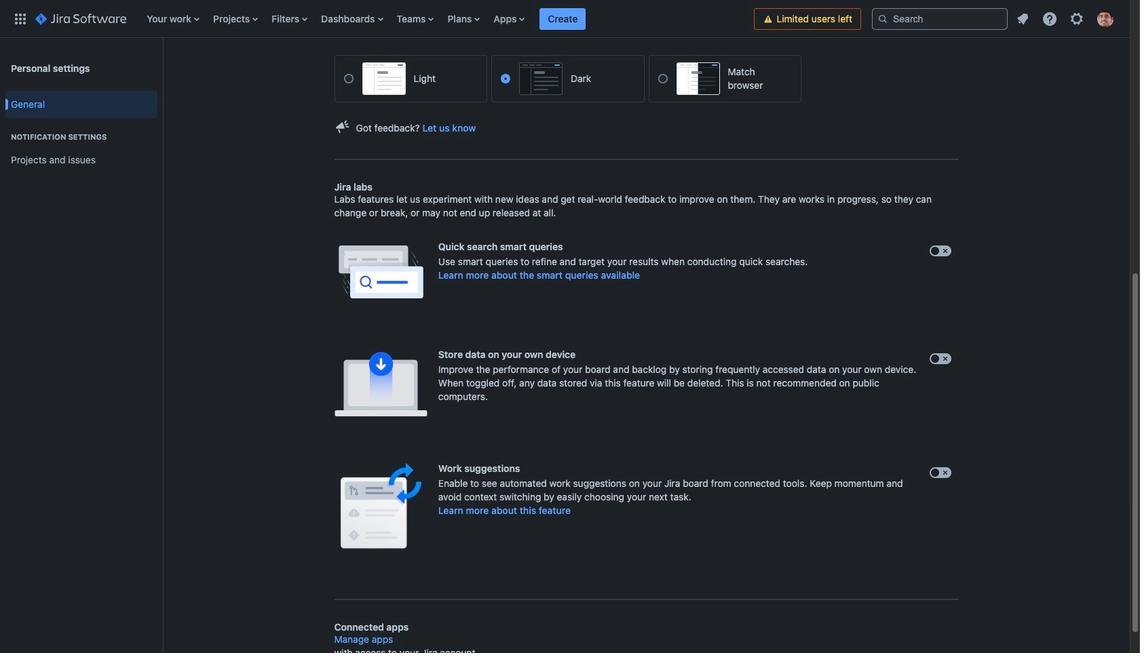 Task type: describe. For each thing, give the bounding box(es) containing it.
appswitcher icon image
[[12, 11, 29, 27]]

1 group from the top
[[5, 87, 158, 182]]

search image
[[878, 13, 889, 24]]

feedback image
[[334, 119, 351, 135]]

0 horizontal spatial list
[[140, 0, 755, 38]]



Task type: locate. For each thing, give the bounding box(es) containing it.
heading
[[5, 132, 158, 143]]

settings image
[[1070, 11, 1086, 27]]

None search field
[[873, 8, 1008, 30]]

group
[[5, 87, 158, 182], [5, 118, 158, 178]]

2 group from the top
[[5, 118, 158, 178]]

sidebar navigation image
[[148, 54, 178, 81]]

Search field
[[873, 8, 1008, 30]]

list item
[[540, 0, 586, 38]]

jira software image
[[35, 11, 126, 27], [35, 11, 126, 27]]

notifications image
[[1015, 11, 1031, 27]]

banner
[[0, 0, 1131, 38]]

None radio
[[658, 74, 668, 84]]

primary element
[[8, 0, 755, 38]]

main content
[[163, 0, 1131, 634]]

help image
[[1042, 11, 1059, 27]]

list
[[140, 0, 755, 38], [1011, 6, 1122, 31]]

1 horizontal spatial list
[[1011, 6, 1122, 31]]

None radio
[[344, 74, 353, 84], [501, 74, 511, 84], [344, 74, 353, 84], [501, 74, 511, 84]]

your profile and settings image
[[1098, 11, 1114, 27]]



Task type: vqa. For each thing, say whether or not it's contained in the screenshot.
Expand "icon"
no



